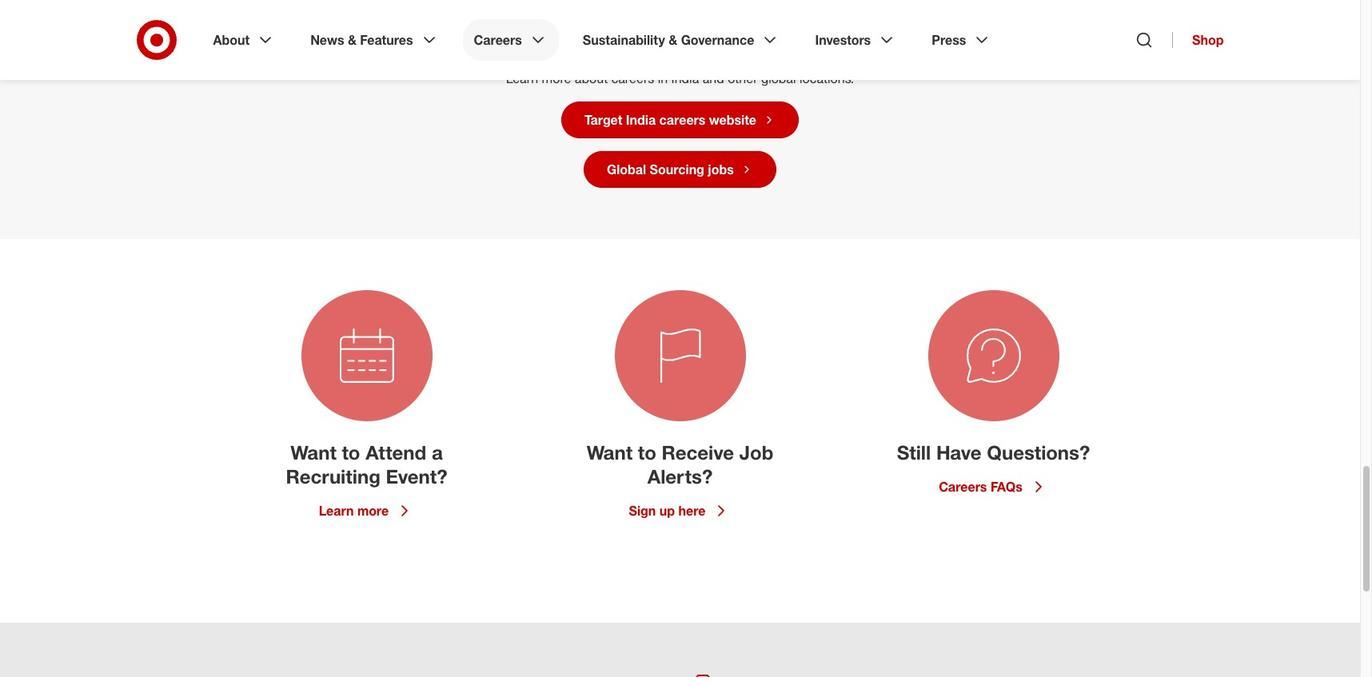 Task type: describe. For each thing, give the bounding box(es) containing it.
investors link
[[804, 19, 908, 61]]

about
[[575, 70, 608, 86]]

recruiting
[[286, 465, 380, 489]]

faqs
[[991, 479, 1023, 495]]

learn for learn more
[[319, 503, 354, 519]]

other
[[728, 70, 758, 86]]

shop
[[1192, 32, 1224, 48]]

the
[[797, 16, 845, 54]]

more for learn more
[[357, 503, 389, 519]]

sign up here
[[629, 503, 706, 519]]

target for target india careers website
[[585, 112, 622, 128]]

2 vertical spatial careers
[[659, 112, 706, 128]]

locations.
[[800, 70, 854, 86]]

website
[[709, 112, 756, 128]]

and
[[703, 70, 724, 86]]

event?
[[386, 465, 447, 489]]

target careers outside the u.s.
[[447, 16, 913, 54]]

global
[[607, 161, 646, 177]]

alerts?
[[648, 465, 713, 489]]

news & features link
[[299, 19, 450, 61]]

a
[[432, 441, 443, 465]]

1 vertical spatial careers
[[611, 70, 654, 86]]

to for receive
[[638, 441, 656, 465]]

0 vertical spatial careers
[[551, 16, 666, 54]]

learn more about careers in india and other global locations.
[[506, 70, 854, 86]]

up
[[660, 503, 675, 519]]

still
[[897, 441, 931, 465]]

shop link
[[1172, 32, 1224, 48]]

careers faqs
[[939, 479, 1023, 495]]

attend
[[366, 441, 426, 465]]

press link
[[921, 19, 1003, 61]]

outside
[[675, 16, 788, 54]]

to for attend
[[342, 441, 360, 465]]

global sourcing jobs link
[[584, 151, 776, 188]]

u.s.
[[854, 16, 913, 54]]

careers link
[[463, 19, 559, 61]]

learn more link
[[319, 501, 414, 521]]

target for target careers outside the u.s.
[[447, 16, 542, 54]]

global sourcing jobs
[[607, 161, 734, 177]]



Task type: vqa. For each thing, say whether or not it's contained in the screenshot.
Home
no



Task type: locate. For each thing, give the bounding box(es) containing it.
0 horizontal spatial learn
[[319, 503, 354, 519]]

0 vertical spatial learn
[[506, 70, 538, 86]]

want up the sign
[[587, 441, 633, 465]]

target
[[447, 16, 542, 54], [585, 112, 622, 128]]

receive
[[662, 441, 734, 465]]

careers for careers
[[474, 32, 522, 48]]

to inside want to receive job alerts?
[[638, 441, 656, 465]]

careers up about
[[551, 16, 666, 54]]

0 horizontal spatial &
[[348, 32, 357, 48]]

learn
[[506, 70, 538, 86], [319, 503, 354, 519]]

0 vertical spatial more
[[542, 70, 571, 86]]

1 horizontal spatial india
[[671, 70, 699, 86]]

want up learn more
[[291, 441, 337, 465]]

want inside want to attend a recruiting event?
[[291, 441, 337, 465]]

learn down the recruiting
[[319, 503, 354, 519]]

target india careers website link
[[561, 102, 799, 138]]

careers down learn more about careers in india and other global locations.
[[659, 112, 706, 128]]

to left receive on the bottom
[[638, 441, 656, 465]]

want for want to receive job alerts?
[[587, 441, 633, 465]]

news & features
[[310, 32, 413, 48]]

want for want to attend a recruiting event?
[[291, 441, 337, 465]]

1 horizontal spatial to
[[638, 441, 656, 465]]

to
[[342, 441, 360, 465], [638, 441, 656, 465]]

careers left in
[[611, 70, 654, 86]]

india
[[671, 70, 699, 86], [626, 112, 656, 128]]

more for learn more about careers in india and other global locations.
[[542, 70, 571, 86]]

1 vertical spatial target
[[585, 112, 622, 128]]

learn inside learn more link
[[319, 503, 354, 519]]

1 vertical spatial more
[[357, 503, 389, 519]]

want to attend a recruiting event?
[[286, 441, 447, 489]]

2 want from the left
[[587, 441, 633, 465]]

& up learn more about careers in india and other global locations.
[[669, 32, 677, 48]]

questions?
[[987, 441, 1090, 465]]

1 horizontal spatial &
[[669, 32, 677, 48]]

news
[[310, 32, 344, 48]]

1 vertical spatial careers
[[939, 479, 987, 495]]

governance
[[681, 32, 754, 48]]

careers
[[551, 16, 666, 54], [611, 70, 654, 86], [659, 112, 706, 128]]

sign up here link
[[629, 501, 731, 521]]

1 horizontal spatial careers
[[939, 479, 987, 495]]

0 vertical spatial careers
[[474, 32, 522, 48]]

1 horizontal spatial want
[[587, 441, 633, 465]]

more down want to attend a recruiting event?
[[357, 503, 389, 519]]

0 horizontal spatial india
[[626, 112, 656, 128]]

learn down careers link
[[506, 70, 538, 86]]

1 horizontal spatial learn
[[506, 70, 538, 86]]

india up global
[[626, 112, 656, 128]]

in
[[658, 70, 668, 86]]

1 to from the left
[[342, 441, 360, 465]]

0 horizontal spatial careers
[[474, 32, 522, 48]]

sustainability
[[583, 32, 665, 48]]

learn for learn more about careers in india and other global locations.
[[506, 70, 538, 86]]

2 to from the left
[[638, 441, 656, 465]]

press
[[932, 32, 966, 48]]

1 horizontal spatial more
[[542, 70, 571, 86]]

sourcing
[[650, 161, 704, 177]]

global
[[761, 70, 796, 86]]

careers inside careers faqs link
[[939, 479, 987, 495]]

1 vertical spatial learn
[[319, 503, 354, 519]]

target india careers website
[[585, 112, 756, 128]]

1 want from the left
[[291, 441, 337, 465]]

1 horizontal spatial target
[[585, 112, 622, 128]]

job
[[739, 441, 774, 465]]

0 horizontal spatial target
[[447, 16, 542, 54]]

more left about
[[542, 70, 571, 86]]

1 & from the left
[[348, 32, 357, 48]]

more inside learn more link
[[357, 503, 389, 519]]

india right in
[[671, 70, 699, 86]]

about link
[[202, 19, 286, 61]]

2 & from the left
[[669, 32, 677, 48]]

& for news
[[348, 32, 357, 48]]

0 vertical spatial india
[[671, 70, 699, 86]]

want to receive job alerts?
[[587, 441, 774, 489]]

want
[[291, 441, 337, 465], [587, 441, 633, 465]]

& inside 'sustainability & governance' link
[[669, 32, 677, 48]]

want inside want to receive job alerts?
[[587, 441, 633, 465]]

learn more
[[319, 503, 389, 519]]

about
[[213, 32, 250, 48]]

to left attend
[[342, 441, 360, 465]]

investors
[[815, 32, 871, 48]]

& inside news & features link
[[348, 32, 357, 48]]

1 vertical spatial india
[[626, 112, 656, 128]]

0 horizontal spatial more
[[357, 503, 389, 519]]

to inside want to attend a recruiting event?
[[342, 441, 360, 465]]

0 horizontal spatial to
[[342, 441, 360, 465]]

careers for careers faqs
[[939, 479, 987, 495]]

india inside target india careers website link
[[626, 112, 656, 128]]

more
[[542, 70, 571, 86], [357, 503, 389, 519]]

& right news
[[348, 32, 357, 48]]

sustainability & governance link
[[572, 19, 791, 61]]

careers
[[474, 32, 522, 48], [939, 479, 987, 495]]

0 horizontal spatial want
[[291, 441, 337, 465]]

& for sustainability
[[669, 32, 677, 48]]

sustainability & governance
[[583, 32, 754, 48]]

careers faqs link
[[939, 477, 1048, 497]]

features
[[360, 32, 413, 48]]

jobs
[[708, 161, 734, 177]]

have
[[936, 441, 982, 465]]

still have questions?
[[897, 441, 1090, 465]]

careers inside careers link
[[474, 32, 522, 48]]

sign
[[629, 503, 656, 519]]

&
[[348, 32, 357, 48], [669, 32, 677, 48]]

0 vertical spatial target
[[447, 16, 542, 54]]

here
[[678, 503, 706, 519]]



